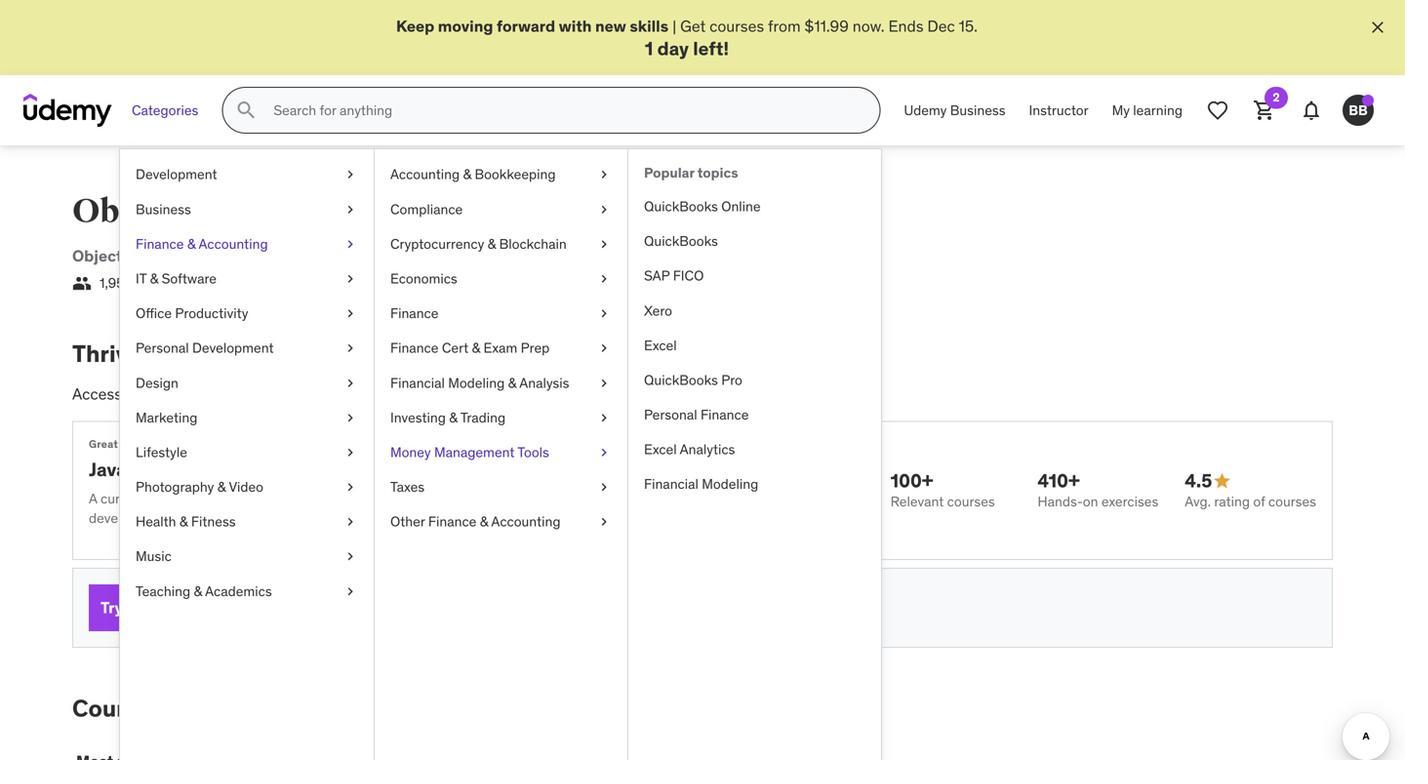 Task type: vqa. For each thing, say whether or not it's contained in the screenshot.
lifestyle 'link'
yes



Task type: describe. For each thing, give the bounding box(es) containing it.
lifestyle
[[136, 444, 187, 461]]

xsmall image for it & software
[[343, 269, 358, 289]]

teaching
[[136, 583, 190, 600]]

office
[[136, 305, 172, 322]]

1,958,817
[[100, 274, 157, 292]]

finance for finance & accounting
[[136, 235, 184, 253]]

money management tools
[[391, 444, 550, 461]]

xero
[[644, 302, 673, 320]]

cryptocurrency & blockchain link
[[375, 227, 628, 262]]

blockchain
[[500, 235, 567, 253]]

410+
[[1038, 469, 1081, 493]]

developer.
[[89, 509, 152, 527]]

accounting & bookkeeping link
[[375, 157, 628, 192]]

relates
[[301, 246, 352, 266]]

1 horizontal spatial business
[[951, 101, 1006, 119]]

java
[[633, 490, 657, 508]]

money management tools element
[[628, 150, 882, 761]]

xsmall image for marketing
[[343, 408, 358, 428]]

accounting & bookkeeping
[[391, 166, 556, 183]]

music
[[136, 548, 172, 566]]

photography
[[136, 478, 214, 496]]

personal development
[[136, 339, 274, 357]]

quickbooks for quickbooks pro
[[644, 371, 718, 389]]

0 vertical spatial curated
[[355, 384, 409, 404]]

health & fitness
[[136, 513, 236, 531]]

finance cert & exam prep link
[[375, 331, 628, 366]]

financial modeling & analysis link
[[375, 366, 628, 401]]

popular
[[644, 164, 695, 182]]

courses inside keep moving forward with new skills | get courses from $11.99 now. ends dec 15. 1 day left!
[[710, 16, 765, 36]]

my learning
[[1113, 101, 1183, 119]]

financial for financial modeling
[[644, 476, 699, 493]]

object for object oriented programming courses
[[72, 192, 177, 232]]

economics
[[391, 270, 458, 288]]

xsmall image for teaching & academics
[[343, 582, 358, 601]]

1 horizontal spatial it & software link
[[474, 246, 581, 266]]

instructor link
[[1018, 87, 1101, 134]]

quickbooks for quickbooks
[[644, 232, 718, 250]]

1 vertical spatial development link
[[375, 246, 474, 266]]

advance
[[551, 490, 602, 508]]

try personal plan for free
[[101, 598, 286, 618]]

in-
[[435, 384, 455, 404]]

1,958,817 learners
[[100, 274, 210, 292]]

forward
[[497, 16, 556, 36]]

money
[[391, 444, 431, 461]]

of inside great for java developers a curated collection of courses and hands-on practice exercises to help you advance as a java developer.
[[213, 490, 225, 508]]

learners
[[160, 274, 210, 292]]

other finance & accounting link
[[375, 505, 628, 540]]

after
[[492, 599, 521, 617]]

finance inside money management tools element
[[701, 406, 749, 424]]

skills
[[630, 16, 669, 36]]

taxes link
[[375, 470, 628, 505]]

on inside great for java developers a curated collection of courses and hands-on practice exercises to help you advance as a java developer.
[[349, 490, 364, 508]]

financial for financial modeling & analysis
[[391, 374, 445, 392]]

java developers link
[[89, 458, 230, 481]]

personal inside money management tools element
[[644, 406, 698, 424]]

a inside great for java developers a curated collection of courses and hands-on practice exercises to help you advance as a java developer.
[[622, 490, 630, 508]]

try
[[101, 598, 123, 618]]

now.
[[853, 16, 885, 36]]

2 vertical spatial for
[[232, 598, 253, 618]]

cancel
[[554, 599, 596, 617]]

tools
[[518, 444, 550, 461]]

oriented for object oriented programming courses
[[183, 192, 326, 232]]

personal development link
[[120, 331, 374, 366]]

1 vertical spatial development
[[375, 246, 474, 266]]

money management tools link
[[375, 435, 628, 470]]

relevant
[[891, 493, 944, 510]]

exercises inside great for java developers a curated collection of courses and hands-on practice exercises to help you advance as a java developer.
[[420, 490, 477, 508]]

curated inside great for java developers a curated collection of courses and hands-on practice exercises to help you advance as a java developer.
[[101, 490, 147, 508]]

taxes
[[391, 478, 425, 496]]

1 horizontal spatial software
[[513, 246, 581, 266]]

personal finance
[[644, 406, 749, 424]]

avg.
[[1185, 493, 1212, 510]]

1
[[645, 37, 654, 60]]

prep
[[521, 339, 550, 357]]

xsmall image for development
[[343, 165, 358, 184]]

excel for excel
[[644, 337, 677, 354]]

photography & video link
[[120, 470, 374, 505]]

development inside development link
[[136, 166, 217, 183]]

xsmall image for photography & video
[[343, 478, 358, 497]]

help
[[496, 490, 523, 508]]

lifestyle link
[[120, 435, 374, 470]]

of left top-
[[209, 384, 223, 404]]

1 horizontal spatial it
[[482, 246, 496, 266]]

ends
[[889, 16, 924, 36]]

finance link
[[375, 296, 628, 331]]

1 horizontal spatial to
[[356, 246, 371, 266]]

submit search image
[[235, 99, 258, 122]]

oriented for object oriented programming relates to development it & software
[[126, 246, 192, 266]]

pro
[[722, 371, 743, 389]]

financial modeling link
[[629, 467, 882, 502]]

bookkeeping
[[475, 166, 556, 183]]

dec
[[928, 16, 956, 36]]

day
[[658, 37, 689, 60]]

bb link
[[1336, 87, 1382, 134]]

sap fico
[[644, 267, 704, 285]]

you have alerts image
[[1363, 95, 1375, 107]]

sap
[[644, 267, 670, 285]]

great
[[89, 437, 118, 451]]

|
[[673, 16, 677, 36]]

health & fitness link
[[120, 505, 374, 540]]

cryptocurrency
[[391, 235, 485, 253]]

categories button
[[120, 87, 210, 134]]

xsmall image for personal development
[[343, 339, 358, 358]]

marketing
[[136, 409, 198, 427]]

finance right other
[[429, 513, 477, 531]]

with inside "thrive in your career" element
[[553, 384, 583, 404]]

health
[[136, 513, 176, 531]]

xsmall image for other finance & accounting
[[597, 513, 612, 532]]

xsmall image for finance & accounting
[[343, 235, 358, 254]]

per
[[426, 599, 446, 617]]

object for object oriented programming relates to development it & software
[[72, 246, 122, 266]]

small image
[[72, 274, 92, 293]]

0 horizontal spatial it & software link
[[120, 262, 374, 296]]

starting at $16.58 per month after trial. cancel anytime.
[[313, 599, 651, 617]]

xsmall image for cryptocurrency & blockchain
[[597, 235, 612, 254]]

left!
[[693, 37, 729, 60]]

0 horizontal spatial a
[[126, 384, 134, 404]]

marketing link
[[120, 401, 374, 435]]

xsmall image for financial modeling & analysis
[[597, 374, 612, 393]]

0 vertical spatial collection
[[138, 384, 206, 404]]

xsmall image for music
[[343, 547, 358, 567]]

at
[[366, 599, 378, 617]]

get
[[681, 16, 706, 36]]

quickbooks pro
[[644, 371, 743, 389]]

learning
[[1134, 101, 1183, 119]]



Task type: locate. For each thing, give the bounding box(es) containing it.
xsmall image for health & fitness
[[343, 513, 358, 532]]

courses inside 100+ relevant courses
[[948, 493, 996, 510]]

quickbooks up personal finance
[[644, 371, 718, 389]]

of
[[209, 384, 223, 404], [213, 490, 225, 508], [1254, 493, 1266, 510]]

with inside keep moving forward with new skills | get courses from $11.99 now. ends dec 15. 1 day left!
[[559, 16, 592, 36]]

Search for anything text field
[[270, 94, 857, 127]]

modeling for financial modeling
[[702, 476, 759, 493]]

0 vertical spatial with
[[559, 16, 592, 36]]

1 vertical spatial excel
[[644, 441, 677, 459]]

thrive in your career
[[72, 339, 297, 368]]

1 horizontal spatial a
[[587, 384, 595, 404]]

excel analytics link
[[629, 433, 882, 467]]

xsmall image inside it & software link
[[343, 269, 358, 289]]

0 horizontal spatial software
[[162, 270, 217, 288]]

collection up 'marketing'
[[138, 384, 206, 404]]

xsmall image inside finance cert & exam prep link
[[597, 339, 612, 358]]

1 horizontal spatial curated
[[355, 384, 409, 404]]

xsmall image inside design link
[[343, 374, 358, 393]]

0 vertical spatial software
[[513, 246, 581, 266]]

oriented up "1,958,817 learners"
[[126, 246, 192, 266]]

1 vertical spatial programming
[[195, 246, 297, 266]]

video
[[229, 478, 264, 496]]

xsmall image inside finance & accounting link
[[343, 235, 358, 254]]

for inside great for java developers a curated collection of courses and hands-on practice exercises to help you advance as a java developer.
[[121, 437, 136, 451]]

personal up personal finance
[[599, 384, 659, 404]]

2 vertical spatial to
[[169, 694, 192, 723]]

instructor
[[1030, 101, 1089, 119]]

object up 1,958,817
[[72, 192, 177, 232]]

1 vertical spatial business
[[136, 200, 191, 218]]

for right great
[[121, 437, 136, 451]]

it & software link down compliance link
[[474, 246, 581, 266]]

business link
[[120, 192, 374, 227]]

100+
[[891, 469, 934, 493]]

popular topics
[[644, 164, 739, 182]]

1 horizontal spatial on
[[1083, 493, 1099, 510]]

0 vertical spatial development link
[[120, 157, 374, 192]]

1 vertical spatial accounting
[[199, 235, 268, 253]]

investing
[[391, 409, 446, 427]]

quickbooks
[[644, 198, 718, 215], [644, 232, 718, 250], [644, 371, 718, 389]]

finance for finance cert & exam prep
[[391, 339, 439, 357]]

object oriented programming relates to development it & software
[[72, 246, 581, 266]]

exercises up other finance & accounting
[[420, 490, 477, 508]]

2 vertical spatial development
[[192, 339, 274, 357]]

oriented up finance & accounting
[[183, 192, 326, 232]]

career
[[226, 339, 297, 368]]

a right 'as' on the left bottom
[[622, 490, 630, 508]]

xsmall image inside accounting & bookkeeping 'link'
[[597, 165, 612, 184]]

development up economics
[[375, 246, 474, 266]]

a
[[126, 384, 134, 404], [587, 384, 595, 404], [622, 490, 630, 508]]

with left new
[[559, 16, 592, 36]]

xsmall image inside money management tools link
[[597, 443, 612, 462]]

you right get at the left bottom of page
[[240, 694, 280, 723]]

xsmall image inside investing & trading link
[[597, 408, 612, 428]]

1 vertical spatial software
[[162, 270, 217, 288]]

0 vertical spatial object
[[72, 192, 177, 232]]

0 vertical spatial financial
[[391, 374, 445, 392]]

accounting down help
[[491, 513, 561, 531]]

quickbooks pro link
[[629, 363, 882, 398]]

and
[[280, 490, 302, 508]]

a right analysis
[[587, 384, 595, 404]]

get
[[197, 694, 234, 723]]

other finance & accounting
[[391, 513, 561, 531]]

courses right rating
[[1269, 493, 1317, 510]]

financial down excel analytics
[[644, 476, 699, 493]]

music link
[[120, 540, 374, 574]]

close image
[[1369, 18, 1388, 37]]

a left design
[[126, 384, 134, 404]]

1 horizontal spatial for
[[232, 598, 253, 618]]

modeling down finance cert & exam prep
[[448, 374, 505, 392]]

collection inside great for java developers a curated collection of courses and hands-on practice exercises to help you advance as a java developer.
[[151, 490, 210, 508]]

for
[[413, 384, 432, 404], [121, 437, 136, 451], [232, 598, 253, 618]]

0 vertical spatial development
[[136, 166, 217, 183]]

0 horizontal spatial on
[[349, 490, 364, 508]]

accounting inside 'link'
[[391, 166, 460, 183]]

xsmall image for finance cert & exam prep
[[597, 339, 612, 358]]

xsmall image inside marketing link
[[343, 408, 358, 428]]

fitness
[[191, 513, 236, 531]]

1 object from the top
[[72, 192, 177, 232]]

1 excel from the top
[[644, 337, 677, 354]]

cert
[[442, 339, 469, 357]]

0 horizontal spatial curated
[[101, 490, 147, 508]]

1 horizontal spatial exercises
[[1102, 493, 1159, 510]]

xsmall image for business
[[343, 200, 358, 219]]

courses left and
[[228, 490, 276, 508]]

programming for courses
[[332, 192, 552, 232]]

your
[[173, 339, 221, 368]]

finance up the "it & software" at the left of the page
[[136, 235, 184, 253]]

development link down the submit search icon
[[120, 157, 374, 192]]

2 vertical spatial quickbooks
[[644, 371, 718, 389]]

1 horizontal spatial programming
[[332, 192, 552, 232]]

collection
[[138, 384, 206, 404], [151, 490, 210, 508]]

starting
[[313, 599, 362, 617]]

0 horizontal spatial for
[[121, 437, 136, 451]]

1 vertical spatial oriented
[[126, 246, 192, 266]]

xsmall image for taxes
[[597, 478, 612, 497]]

1 horizontal spatial plan
[[663, 384, 694, 404]]

quickbooks for quickbooks online
[[644, 198, 718, 215]]

excel analytics
[[644, 441, 736, 459]]

top-
[[226, 384, 256, 404]]

xsmall image inside the lifestyle link
[[343, 443, 358, 462]]

xsmall image inside development link
[[343, 165, 358, 184]]

trial.
[[524, 599, 551, 617]]

development link
[[120, 157, 374, 192], [375, 246, 474, 266]]

business right udemy
[[951, 101, 1006, 119]]

2 horizontal spatial for
[[413, 384, 432, 404]]

courses right rated
[[297, 384, 352, 404]]

0 vertical spatial you
[[526, 490, 547, 508]]

you inside great for java developers a curated collection of courses and hands-on practice exercises to help you advance as a java developer.
[[526, 490, 547, 508]]

1 vertical spatial modeling
[[702, 476, 759, 493]]

0 vertical spatial modeling
[[448, 374, 505, 392]]

exam
[[484, 339, 518, 357]]

1 horizontal spatial financial
[[644, 476, 699, 493]]

xsmall image for money management tools
[[597, 443, 612, 462]]

0 vertical spatial to
[[356, 246, 371, 266]]

business up finance & accounting
[[136, 200, 191, 218]]

xsmall image inside 'finance' link
[[597, 304, 612, 323]]

fico
[[673, 267, 704, 285]]

courses inside great for java developers a curated collection of courses and hands-on practice exercises to help you advance as a java developer.
[[228, 490, 276, 508]]

personal up excel analytics
[[644, 406, 698, 424]]

programming
[[332, 192, 552, 232], [195, 246, 297, 266]]

1 vertical spatial curated
[[101, 490, 147, 508]]

2 object from the top
[[72, 246, 122, 266]]

0 vertical spatial accounting
[[391, 166, 460, 183]]

courses
[[710, 16, 765, 36], [297, 384, 352, 404], [228, 490, 276, 508], [948, 493, 996, 510], [1269, 493, 1317, 510]]

notifications image
[[1300, 99, 1324, 122]]

0 horizontal spatial programming
[[195, 246, 297, 266]]

finance down economics
[[391, 305, 439, 322]]

xsmall image
[[597, 165, 612, 184], [343, 200, 358, 219], [597, 200, 612, 219], [343, 235, 358, 254], [343, 304, 358, 323], [343, 374, 358, 393], [597, 374, 612, 393], [343, 408, 358, 428], [343, 478, 358, 497], [343, 513, 358, 532], [597, 513, 612, 532], [343, 582, 358, 601]]

finance down "subscription."
[[701, 406, 749, 424]]

design
[[136, 374, 179, 392]]

0 vertical spatial it
[[482, 246, 496, 266]]

0 vertical spatial oriented
[[183, 192, 326, 232]]

keep
[[396, 16, 435, 36]]

for left 'free'
[[232, 598, 253, 618]]

3 quickbooks from the top
[[644, 371, 718, 389]]

java
[[89, 458, 127, 481]]

development inside personal development link
[[192, 339, 274, 357]]

programming up "cryptocurrency"
[[332, 192, 552, 232]]

xsmall image for investing & trading
[[597, 408, 612, 428]]

thrive
[[72, 339, 141, 368]]

0 horizontal spatial courses
[[72, 694, 163, 723]]

personal
[[136, 339, 189, 357], [599, 384, 659, 404], [644, 406, 698, 424], [126, 598, 192, 618]]

1 vertical spatial you
[[240, 694, 280, 723]]

development down the office productivity link
[[192, 339, 274, 357]]

accounting down business link
[[199, 235, 268, 253]]

xsmall image for compliance
[[597, 200, 612, 219]]

programming down business link
[[195, 246, 297, 266]]

financial inside financial modeling 'link'
[[644, 476, 699, 493]]

of up fitness
[[213, 490, 225, 508]]

1 horizontal spatial courses
[[558, 192, 685, 232]]

2 horizontal spatial accounting
[[491, 513, 561, 531]]

1 horizontal spatial modeling
[[702, 476, 759, 493]]

quickbooks online
[[644, 198, 761, 215]]

1 vertical spatial financial
[[644, 476, 699, 493]]

for left in-
[[413, 384, 432, 404]]

great for java developers a curated collection of courses and hands-on practice exercises to help you advance as a java developer.
[[89, 437, 657, 527]]

2 excel from the top
[[644, 441, 677, 459]]

modeling down analytics
[[702, 476, 759, 493]]

finance left cert
[[391, 339, 439, 357]]

xsmall image inside "health & fitness" link
[[343, 513, 358, 532]]

topics
[[698, 164, 739, 182]]

xsmall image for accounting & bookkeeping
[[597, 165, 612, 184]]

personal right try
[[126, 598, 192, 618]]

xsmall image inside the office productivity link
[[343, 304, 358, 323]]

100+ relevant courses
[[891, 469, 996, 510]]

excel left analytics
[[644, 441, 677, 459]]

1 vertical spatial quickbooks
[[644, 232, 718, 250]]

rating
[[1215, 493, 1251, 510]]

to
[[356, 246, 371, 266], [480, 490, 493, 508], [169, 694, 192, 723]]

curated up "investing" at the left
[[355, 384, 409, 404]]

2 quickbooks from the top
[[644, 232, 718, 250]]

small image
[[1213, 472, 1233, 491]]

with right roles
[[553, 384, 583, 404]]

xsmall image for office productivity
[[343, 304, 358, 323]]

2 horizontal spatial a
[[622, 490, 630, 508]]

xsmall image inside personal development link
[[343, 339, 358, 358]]

shopping cart with 2 items image
[[1254, 99, 1277, 122]]

xsmall image inside taxes link
[[597, 478, 612, 497]]

1 horizontal spatial accounting
[[391, 166, 460, 183]]

online
[[722, 198, 761, 215]]

0 vertical spatial for
[[413, 384, 432, 404]]

wishlist image
[[1207, 99, 1230, 122]]

2 vertical spatial accounting
[[491, 513, 561, 531]]

xsmall image for economics
[[597, 269, 612, 289]]

udemy image
[[23, 94, 112, 127]]

collection up health & fitness at the bottom of page
[[151, 490, 210, 508]]

1 vertical spatial it
[[136, 270, 147, 288]]

to inside great for java developers a curated collection of courses and hands-on practice exercises to help you advance as a java developer.
[[480, 490, 493, 508]]

object
[[72, 192, 177, 232], [72, 246, 122, 266]]

xsmall image inside cryptocurrency & blockchain 'link'
[[597, 235, 612, 254]]

excel link
[[629, 328, 882, 363]]

1 vertical spatial for
[[121, 437, 136, 451]]

moving
[[438, 16, 493, 36]]

excel down xero
[[644, 337, 677, 354]]

financial inside financial modeling & analysis 'link'
[[391, 374, 445, 392]]

exercises inside 410+ hands-on exercises
[[1102, 493, 1159, 510]]

xsmall image inside other finance & accounting link
[[597, 513, 612, 532]]

it left the "blockchain"
[[482, 246, 496, 266]]

courses to get you started
[[72, 694, 366, 723]]

other
[[391, 513, 425, 531]]

bb
[[1350, 101, 1369, 119]]

subscription.
[[698, 384, 788, 404]]

management
[[434, 444, 515, 461]]

0 horizontal spatial financial
[[391, 374, 445, 392]]

xsmall image inside music link
[[343, 547, 358, 567]]

personal up design
[[136, 339, 189, 357]]

1 vertical spatial collection
[[151, 490, 210, 508]]

xsmall image
[[343, 165, 358, 184], [597, 235, 612, 254], [343, 269, 358, 289], [597, 269, 612, 289], [597, 304, 612, 323], [343, 339, 358, 358], [597, 339, 612, 358], [597, 408, 612, 428], [343, 443, 358, 462], [597, 443, 612, 462], [597, 478, 612, 497], [343, 547, 358, 567]]

it & software link up 'productivity'
[[120, 262, 374, 296]]

2 horizontal spatial to
[[480, 490, 493, 508]]

free
[[256, 598, 286, 618]]

0 vertical spatial plan
[[663, 384, 694, 404]]

0 horizontal spatial plan
[[195, 598, 228, 618]]

excel for excel analytics
[[644, 441, 677, 459]]

compliance
[[391, 200, 463, 218]]

teaching & academics
[[136, 583, 272, 600]]

0 horizontal spatial business
[[136, 200, 191, 218]]

development link up economics
[[375, 246, 474, 266]]

1 horizontal spatial you
[[526, 490, 547, 508]]

udemy
[[904, 101, 947, 119]]

finance for finance
[[391, 305, 439, 322]]

1 vertical spatial courses
[[72, 694, 163, 723]]

hands-
[[1038, 493, 1084, 510]]

analytics
[[680, 441, 736, 459]]

development
[[136, 166, 217, 183], [375, 246, 474, 266], [192, 339, 274, 357]]

office productivity
[[136, 305, 248, 322]]

on inside 410+ hands-on exercises
[[1083, 493, 1099, 510]]

1 vertical spatial to
[[480, 490, 493, 508]]

you right help
[[526, 490, 547, 508]]

modeling for financial modeling & analysis
[[448, 374, 505, 392]]

quickbooks up sap fico
[[644, 232, 718, 250]]

0 horizontal spatial exercises
[[420, 490, 477, 508]]

0 horizontal spatial accounting
[[199, 235, 268, 253]]

0 horizontal spatial to
[[169, 694, 192, 723]]

finance
[[136, 235, 184, 253], [391, 305, 439, 322], [391, 339, 439, 357], [701, 406, 749, 424], [429, 513, 477, 531]]

xsmall image for lifestyle
[[343, 443, 358, 462]]

new
[[596, 16, 627, 36]]

of right rating
[[1254, 493, 1266, 510]]

rated
[[256, 384, 293, 404]]

teaching & academics link
[[120, 574, 374, 609]]

0 vertical spatial programming
[[332, 192, 552, 232]]

xsmall image for design
[[343, 374, 358, 393]]

office productivity link
[[120, 296, 374, 331]]

programming for relates
[[195, 246, 297, 266]]

$11.99
[[805, 16, 849, 36]]

1 vertical spatial object
[[72, 246, 122, 266]]

financial modeling
[[644, 476, 759, 493]]

sap fico link
[[629, 259, 882, 294]]

xsmall image inside compliance link
[[597, 200, 612, 219]]

modeling inside money management tools element
[[702, 476, 759, 493]]

object up small image
[[72, 246, 122, 266]]

xsmall image inside teaching & academics link
[[343, 582, 358, 601]]

thrive in your career element
[[72, 339, 1334, 648]]

to right relates
[[356, 246, 371, 266]]

it up the office
[[136, 270, 147, 288]]

accounting up compliance
[[391, 166, 460, 183]]

xsmall image inside financial modeling & analysis 'link'
[[597, 374, 612, 393]]

0 vertical spatial quickbooks
[[644, 198, 718, 215]]

software up office productivity
[[162, 270, 217, 288]]

modeling
[[448, 374, 505, 392], [702, 476, 759, 493]]

exercises left 'avg.' on the bottom right of the page
[[1102, 493, 1159, 510]]

to left help
[[480, 490, 493, 508]]

xsmall image inside "photography & video" link
[[343, 478, 358, 497]]

accounting
[[391, 166, 460, 183], [199, 235, 268, 253], [491, 513, 561, 531]]

1 vertical spatial plan
[[195, 598, 228, 618]]

xsmall image inside economics link
[[597, 269, 612, 289]]

1 vertical spatial with
[[553, 384, 583, 404]]

courses right the relevant
[[948, 493, 996, 510]]

0 vertical spatial courses
[[558, 192, 685, 232]]

0 vertical spatial business
[[951, 101, 1006, 119]]

0 vertical spatial excel
[[644, 337, 677, 354]]

categories
[[132, 101, 199, 119]]

avg. rating of courses
[[1185, 493, 1317, 510]]

1 quickbooks from the top
[[644, 198, 718, 215]]

to left get at the left bottom of page
[[169, 694, 192, 723]]

xsmall image for finance
[[597, 304, 612, 323]]

0 horizontal spatial you
[[240, 694, 280, 723]]

courses up left!
[[710, 16, 765, 36]]

curated up developer.
[[101, 490, 147, 508]]

economics link
[[375, 262, 628, 296]]

personal finance link
[[629, 398, 882, 433]]

quickbooks down popular topics
[[644, 198, 718, 215]]

0 horizontal spatial modeling
[[448, 374, 505, 392]]

software down compliance link
[[513, 246, 581, 266]]

xsmall image inside business link
[[343, 200, 358, 219]]

exercises
[[420, 490, 477, 508], [1102, 493, 1159, 510]]

financial up "investing" at the left
[[391, 374, 445, 392]]

0 horizontal spatial it
[[136, 270, 147, 288]]

development down categories dropdown button
[[136, 166, 217, 183]]

finance & accounting
[[136, 235, 268, 253]]



